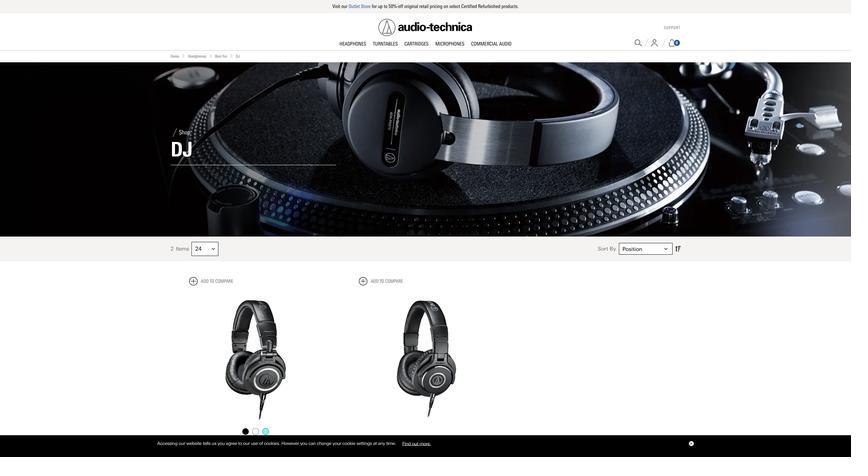 Task type: vqa. For each thing, say whether or not it's contained in the screenshot.
the off
yes



Task type: locate. For each thing, give the bounding box(es) containing it.
headphones link
[[336, 41, 370, 47], [188, 53, 206, 60]]

1 horizontal spatial headphones link
[[336, 41, 370, 47]]

our left website
[[179, 441, 185, 447]]

agree
[[226, 441, 237, 447]]

home link
[[171, 53, 179, 60]]

1 horizontal spatial compare
[[385, 279, 403, 284]]

website
[[186, 441, 202, 447]]

1 horizontal spatial dj
[[236, 54, 240, 59]]

commercial audio link
[[468, 41, 515, 47]]

1 horizontal spatial carrat down image
[[664, 247, 667, 251]]

carrat down image left 'set descending direction' image
[[664, 247, 667, 251]]

can
[[309, 441, 316, 447]]

headphones left turntables
[[340, 41, 366, 47]]

refurbished
[[478, 3, 500, 9]]

you right the us
[[218, 441, 225, 447]]

however
[[281, 441, 299, 447]]

dj
[[236, 54, 240, 59], [171, 137, 192, 162]]

headphones left breadcrumbs icon
[[188, 54, 206, 59]]

1 divider line image from the left
[[644, 39, 648, 47]]

1 horizontal spatial headphones
[[340, 41, 366, 47]]

at
[[373, 441, 377, 447]]

0 horizontal spatial dj
[[171, 137, 192, 162]]

accessing our website tells us you agree to our use of cookies. however you can change your cookie settings at any time.
[[157, 441, 397, 447]]

1 vertical spatial dj
[[171, 137, 192, 162]]

time.
[[386, 441, 396, 447]]

1 carrat down image from the left
[[212, 247, 215, 251]]

2 compare from the left
[[385, 279, 403, 284]]

1 vertical spatial headphones
[[188, 54, 206, 59]]

2 breadcrumbs image from the left
[[230, 54, 233, 58]]

original
[[404, 3, 418, 9]]

0 horizontal spatial you
[[218, 441, 225, 447]]

0 horizontal spatial add
[[201, 279, 209, 284]]

0 horizontal spatial add to compare
[[201, 279, 233, 284]]

0 horizontal spatial compare
[[215, 279, 233, 284]]

visit our outlet store for up to 50%-off original retail pricing on select certified refurbished products.
[[332, 3, 519, 9]]

you
[[218, 441, 225, 447], [300, 441, 307, 447]]

headphones for the top headphones link
[[340, 41, 366, 47]]

divider line image
[[171, 128, 179, 137]]

2 add from the left
[[371, 279, 379, 284]]

accessing
[[157, 441, 177, 447]]

our left the use
[[243, 441, 250, 447]]

best for
[[215, 54, 227, 59]]

2 divider line image from the left
[[662, 39, 666, 47]]

products.
[[502, 3, 519, 9]]

1 horizontal spatial add
[[371, 279, 379, 284]]

headphones link left breadcrumbs icon
[[188, 53, 206, 60]]

support
[[664, 26, 681, 30]]

ath-m40x l professional studio monitor headphones image
[[359, 291, 492, 424]]

1 horizontal spatial breadcrumbs image
[[230, 54, 233, 58]]

add for first 'add to compare' button from the right
[[371, 279, 379, 284]]

divider line image left basket image
[[662, 39, 666, 47]]

add to compare
[[201, 279, 233, 284], [371, 279, 403, 284]]

divider line image
[[644, 39, 648, 47], [662, 39, 666, 47]]

up
[[378, 3, 383, 9]]

audio
[[499, 41, 512, 47]]

1 breadcrumbs image from the left
[[182, 54, 185, 58]]

headphones
[[340, 41, 366, 47], [188, 54, 206, 59]]

1 horizontal spatial you
[[300, 441, 307, 447]]

cross image
[[690, 443, 692, 446]]

your
[[333, 441, 341, 447]]

1 horizontal spatial add to compare button
[[359, 277, 403, 286]]

0 horizontal spatial headphones
[[188, 54, 206, 59]]

1 add from the left
[[201, 279, 209, 284]]

more.
[[420, 441, 431, 447]]

2 you from the left
[[300, 441, 307, 447]]

compare for second 'add to compare' button from right
[[215, 279, 233, 284]]

0 horizontal spatial our
[[179, 441, 185, 447]]

2 items
[[171, 246, 189, 252]]

compare for first 'add to compare' button from the right
[[385, 279, 403, 284]]

our for visit
[[341, 3, 348, 9]]

breadcrumbs image right home
[[182, 54, 185, 58]]

find out more. link
[[397, 439, 436, 449]]

option group
[[188, 427, 323, 437]]

headphones link left turntables
[[336, 41, 370, 47]]

2 add to compare button from the left
[[359, 277, 403, 286]]

off
[[398, 3, 403, 9]]

divider line image right magnifying glass icon
[[644, 39, 648, 47]]

1 horizontal spatial add to compare
[[371, 279, 403, 284]]

0 vertical spatial dj
[[236, 54, 240, 59]]

0 horizontal spatial add to compare button
[[189, 277, 233, 286]]

0 horizontal spatial carrat down image
[[212, 247, 215, 251]]

2 horizontal spatial our
[[341, 3, 348, 9]]

compare
[[215, 279, 233, 284], [385, 279, 403, 284]]

breadcrumbs image right the for
[[230, 54, 233, 58]]

carrat down image
[[212, 247, 215, 251], [664, 247, 667, 251]]

visit
[[332, 3, 340, 9]]

dj down shop on the left
[[171, 137, 192, 162]]

microphones
[[435, 41, 465, 47]]

dj right the for
[[236, 54, 240, 59]]

store logo image
[[379, 19, 473, 36]]

to
[[384, 3, 387, 9], [210, 279, 214, 284], [380, 279, 384, 284], [238, 441, 242, 447]]

by
[[610, 246, 616, 252]]

home
[[171, 54, 179, 59]]

add to compare button
[[189, 277, 233, 286], [359, 277, 403, 286]]

basket image
[[668, 39, 676, 47]]

0 vertical spatial headphones
[[340, 41, 366, 47]]

add
[[201, 279, 209, 284], [371, 279, 379, 284]]

0 link
[[668, 39, 681, 47]]

1 vertical spatial headphones link
[[188, 53, 206, 60]]

outlet store link
[[349, 3, 371, 9]]

1 compare from the left
[[215, 279, 233, 284]]

carrat down image right items
[[212, 247, 215, 251]]

50%-
[[389, 3, 398, 9]]

you left can
[[300, 441, 307, 447]]

breadcrumbs image
[[182, 54, 185, 58], [230, 54, 233, 58]]

1 horizontal spatial divider line image
[[662, 39, 666, 47]]

0 horizontal spatial divider line image
[[644, 39, 648, 47]]

0 horizontal spatial breadcrumbs image
[[182, 54, 185, 58]]

our
[[341, 3, 348, 9], [179, 441, 185, 447], [243, 441, 250, 447]]

our right "visit"
[[341, 3, 348, 9]]



Task type: describe. For each thing, give the bounding box(es) containing it.
breadcrumbs image
[[209, 54, 212, 58]]

1 you from the left
[[218, 441, 225, 447]]

store
[[361, 3, 371, 9]]

0 horizontal spatial headphones link
[[188, 53, 206, 60]]

0 vertical spatial headphones link
[[336, 41, 370, 47]]

cartridges link
[[401, 41, 432, 47]]

pricing
[[430, 3, 442, 9]]

any
[[378, 441, 385, 447]]

cookie
[[342, 441, 355, 447]]

best
[[215, 54, 222, 59]]

find out more.
[[402, 441, 431, 447]]

items
[[176, 246, 189, 252]]

our for accessing
[[179, 441, 185, 447]]

sort
[[598, 246, 608, 252]]

change
[[317, 441, 331, 447]]

sort by
[[598, 246, 616, 252]]

dj image
[[0, 62, 851, 237]]

of
[[259, 441, 263, 447]]

certified
[[461, 3, 477, 9]]

cartridges
[[405, 41, 429, 47]]

us
[[212, 441, 216, 447]]

turntables link
[[370, 41, 401, 47]]

support link
[[664, 26, 681, 30]]

microphones link
[[432, 41, 468, 47]]

use
[[251, 441, 258, 447]]

0
[[676, 41, 678, 45]]

image of ath-m50x image
[[189, 291, 322, 424]]

commercial
[[471, 41, 498, 47]]

find
[[402, 441, 411, 447]]

retail
[[419, 3, 429, 9]]

commercial audio
[[471, 41, 512, 47]]

outlet
[[349, 3, 360, 9]]

for
[[223, 54, 227, 59]]

for
[[372, 3, 377, 9]]

turntables
[[373, 41, 398, 47]]

out
[[412, 441, 418, 447]]

best for link
[[215, 53, 227, 60]]

2 carrat down image from the left
[[664, 247, 667, 251]]

cookies.
[[264, 441, 280, 447]]

settings
[[357, 441, 372, 447]]

1 add to compare from the left
[[201, 279, 233, 284]]

select
[[449, 3, 460, 9]]

on
[[444, 3, 448, 9]]

tells
[[203, 441, 211, 447]]

2
[[171, 246, 174, 252]]

set descending direction image
[[675, 245, 681, 253]]

2 add to compare from the left
[[371, 279, 403, 284]]

add for second 'add to compare' button from right
[[201, 279, 209, 284]]

shop
[[179, 129, 190, 136]]

1 add to compare button from the left
[[189, 277, 233, 286]]

headphones for left headphones link
[[188, 54, 206, 59]]

1 horizontal spatial our
[[243, 441, 250, 447]]

magnifying glass image
[[635, 39, 642, 47]]



